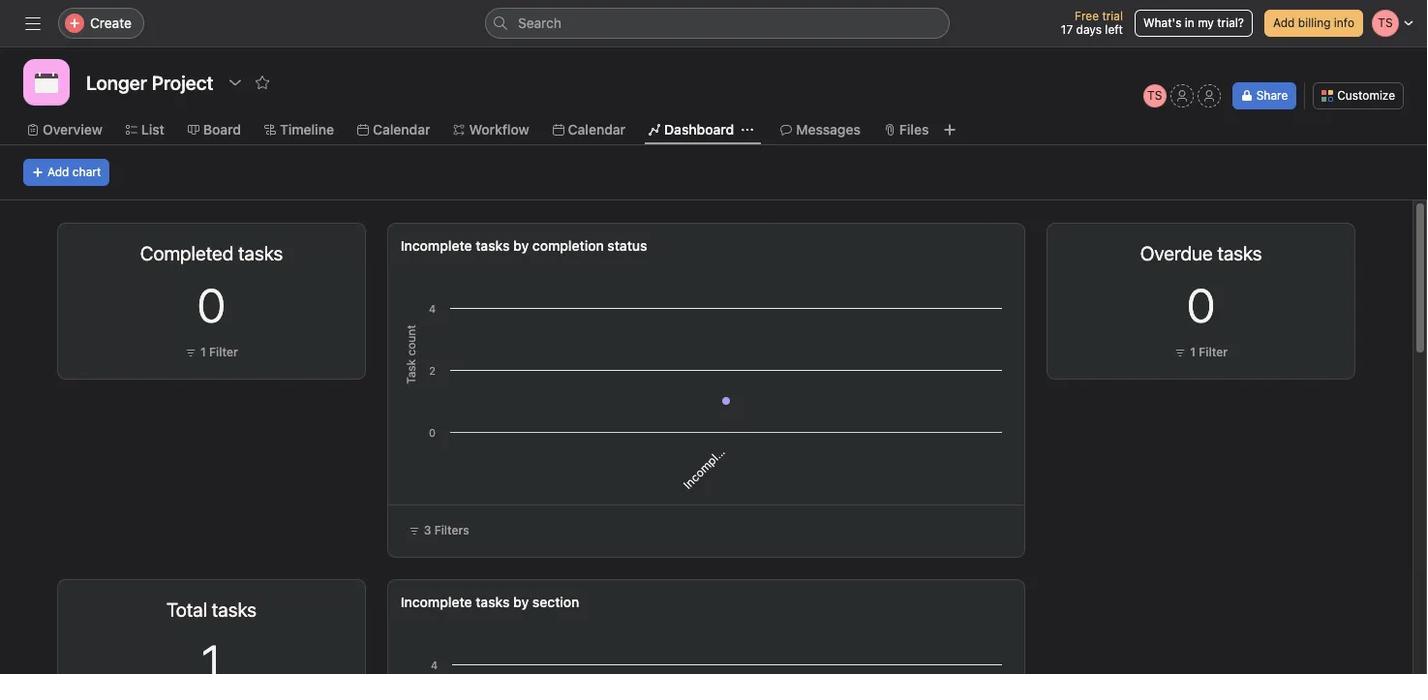 Task type: locate. For each thing, give the bounding box(es) containing it.
0 vertical spatial tasks
[[476, 237, 510, 254]]

1 horizontal spatial 0 button
[[1188, 278, 1216, 332]]

1
[[201, 345, 206, 359], [1191, 345, 1196, 359]]

2 1 from the left
[[1191, 345, 1196, 359]]

files link
[[884, 119, 929, 140]]

board
[[203, 121, 241, 138]]

2 tasks from the top
[[476, 594, 510, 610]]

None text field
[[81, 65, 218, 100]]

dashboard link
[[649, 119, 735, 140]]

0 horizontal spatial add
[[47, 165, 69, 179]]

0 button
[[198, 278, 226, 332], [1188, 278, 1216, 332]]

2 1 filter from the left
[[1191, 345, 1228, 359]]

0 down overdue tasks
[[1188, 278, 1216, 332]]

tasks
[[476, 237, 510, 254], [476, 594, 510, 610]]

board link
[[188, 119, 241, 140]]

free trial 17 days left
[[1062, 9, 1124, 37]]

add left chart
[[47, 165, 69, 179]]

1 1 from the left
[[201, 345, 206, 359]]

1 1 filter from the left
[[201, 345, 238, 359]]

customize button
[[1314, 82, 1405, 109]]

view chart image left more actions icon
[[276, 243, 291, 259]]

0 horizontal spatial 0 button
[[198, 278, 226, 332]]

0 vertical spatial edit chart image
[[303, 243, 318, 259]]

2 0 from the left
[[1188, 278, 1216, 332]]

1 filter
[[201, 345, 238, 359], [1191, 345, 1228, 359]]

add for add billing info
[[1274, 15, 1296, 30]]

add inside add billing info button
[[1274, 15, 1296, 30]]

trial?
[[1218, 15, 1245, 30]]

overview
[[43, 121, 103, 138]]

what's in my trial? button
[[1135, 10, 1254, 37]]

1 horizontal spatial 1 filter button
[[1170, 343, 1233, 362]]

calendar image
[[35, 71, 58, 94]]

2 edit chart image from the top
[[303, 600, 318, 615]]

list
[[141, 121, 165, 138]]

1 vertical spatial tasks
[[476, 594, 510, 610]]

0 button down completed tasks
[[198, 278, 226, 332]]

calendar left workflow link
[[373, 121, 431, 138]]

1 horizontal spatial 1 filter
[[1191, 345, 1228, 359]]

completed tasks
[[140, 242, 283, 264]]

overdue tasks
[[1141, 242, 1263, 264]]

add left billing
[[1274, 15, 1296, 30]]

filter for completed tasks
[[209, 345, 238, 359]]

edit chart image
[[303, 243, 318, 259], [303, 600, 318, 615]]

3
[[424, 523, 432, 538]]

add tab image
[[943, 122, 958, 138]]

what's in my trial?
[[1144, 15, 1245, 30]]

filter for overdue tasks
[[1200, 345, 1228, 359]]

calendar
[[373, 121, 431, 138], [568, 121, 626, 138]]

2 0 button from the left
[[1188, 278, 1216, 332]]

view chart image for total tasks
[[276, 600, 291, 615]]

0 horizontal spatial calendar
[[373, 121, 431, 138]]

1 horizontal spatial 1
[[1191, 345, 1196, 359]]

0 down completed tasks
[[198, 278, 226, 332]]

ts
[[1148, 88, 1163, 103]]

trial
[[1103, 9, 1124, 23]]

0 horizontal spatial 1 filter button
[[180, 343, 243, 362]]

left
[[1106, 22, 1124, 37]]

tasks left by section
[[476, 594, 510, 610]]

1 horizontal spatial filter
[[1200, 345, 1228, 359]]

view chart image
[[276, 243, 291, 259], [276, 600, 291, 615]]

timeline link
[[264, 119, 334, 140]]

1 filter from the left
[[209, 345, 238, 359]]

0 horizontal spatial 1 filter
[[201, 345, 238, 359]]

1 0 button from the left
[[198, 278, 226, 332]]

1 view chart image from the top
[[276, 243, 291, 259]]

1 horizontal spatial calendar
[[568, 121, 626, 138]]

calendar link right timeline
[[357, 119, 431, 140]]

0 button down overdue tasks
[[1188, 278, 1216, 332]]

0 for overdue tasks
[[1188, 278, 1216, 332]]

incomplete for incomplete tasks by section
[[401, 594, 472, 610]]

days
[[1077, 22, 1102, 37]]

share
[[1257, 88, 1289, 103]]

1 tasks from the top
[[476, 237, 510, 254]]

0 vertical spatial view chart image
[[276, 243, 291, 259]]

1 vertical spatial incomplete
[[681, 439, 734, 492]]

0 vertical spatial add
[[1274, 15, 1296, 30]]

info
[[1335, 15, 1355, 30]]

1 filter button for overdue tasks
[[1170, 343, 1233, 362]]

2 filter from the left
[[1200, 345, 1228, 359]]

2 1 filter button from the left
[[1170, 343, 1233, 362]]

in
[[1186, 15, 1195, 30]]

add chart button
[[23, 159, 110, 186]]

calendar left dashboard link
[[568, 121, 626, 138]]

1 vertical spatial edit chart image
[[303, 600, 318, 615]]

2 view chart image from the top
[[276, 600, 291, 615]]

edit chart image left more actions icon
[[303, 243, 318, 259]]

0 horizontal spatial calendar link
[[357, 119, 431, 140]]

chart
[[73, 165, 101, 179]]

1 for completed tasks
[[201, 345, 206, 359]]

1 filter button
[[180, 343, 243, 362], [1170, 343, 1233, 362]]

edit chart image left more actions image
[[303, 600, 318, 615]]

1 edit chart image from the top
[[303, 243, 318, 259]]

1 calendar from the left
[[373, 121, 431, 138]]

0
[[198, 278, 226, 332], [1188, 278, 1216, 332]]

calendar link right the workflow
[[553, 119, 626, 140]]

1 horizontal spatial 0
[[1188, 278, 1216, 332]]

1 horizontal spatial add
[[1274, 15, 1296, 30]]

1 horizontal spatial calendar link
[[553, 119, 626, 140]]

0 horizontal spatial filter
[[209, 345, 238, 359]]

tasks left by
[[476, 237, 510, 254]]

timeline
[[280, 121, 334, 138]]

1 filter for overdue tasks
[[1191, 345, 1228, 359]]

view chart image for completed tasks
[[276, 243, 291, 259]]

calendar link
[[357, 119, 431, 140], [553, 119, 626, 140]]

by section
[[514, 594, 580, 610]]

billing
[[1299, 15, 1332, 30]]

messages link
[[781, 119, 861, 140]]

add inside add chart button
[[47, 165, 69, 179]]

2 calendar from the left
[[568, 121, 626, 138]]

view chart image left more actions image
[[276, 600, 291, 615]]

1 vertical spatial view chart image
[[276, 600, 291, 615]]

overview link
[[27, 119, 103, 140]]

2 vertical spatial incomplete
[[401, 594, 472, 610]]

filter
[[209, 345, 238, 359], [1200, 345, 1228, 359]]

search list box
[[485, 8, 950, 39]]

1 1 filter button from the left
[[180, 343, 243, 362]]

incomplete
[[401, 237, 472, 254], [681, 439, 734, 492], [401, 594, 472, 610]]

add
[[1274, 15, 1296, 30], [47, 165, 69, 179]]

1 vertical spatial add
[[47, 165, 69, 179]]

0 vertical spatial incomplete
[[401, 237, 472, 254]]

1 0 from the left
[[198, 278, 226, 332]]

incomplete tasks by completion status
[[401, 237, 648, 254]]

0 horizontal spatial 0
[[198, 278, 226, 332]]

0 horizontal spatial 1
[[201, 345, 206, 359]]



Task type: vqa. For each thing, say whether or not it's contained in the screenshot.
2nd Filter from right
yes



Task type: describe. For each thing, give the bounding box(es) containing it.
view chart image
[[1266, 243, 1282, 259]]

search button
[[485, 8, 950, 39]]

2 calendar link from the left
[[553, 119, 626, 140]]

add for add chart
[[47, 165, 69, 179]]

files
[[900, 121, 929, 138]]

total tasks
[[166, 599, 257, 621]]

what's
[[1144, 15, 1182, 30]]

tasks for by
[[476, 237, 510, 254]]

incomplete tasks by section
[[401, 594, 580, 610]]

more actions image
[[330, 243, 346, 259]]

customize
[[1338, 88, 1396, 103]]

tasks for by section
[[476, 594, 510, 610]]

add billing info
[[1274, 15, 1355, 30]]

incomplete for incomplete
[[681, 439, 734, 492]]

3 filters button
[[400, 517, 478, 544]]

share button
[[1233, 82, 1297, 109]]

ts button
[[1144, 84, 1167, 108]]

1 filter button for completed tasks
[[180, 343, 243, 362]]

3 filters
[[424, 523, 470, 538]]

create
[[90, 15, 132, 31]]

filters
[[435, 523, 470, 538]]

expand sidebar image
[[25, 15, 41, 31]]

1 calendar link from the left
[[357, 119, 431, 140]]

create button
[[58, 8, 144, 39]]

0 button for overdue tasks
[[1188, 278, 1216, 332]]

dashboard
[[665, 121, 735, 138]]

1 filter for completed tasks
[[201, 345, 238, 359]]

search
[[518, 15, 562, 31]]

add chart
[[47, 165, 101, 179]]

edit chart image for completed tasks
[[303, 243, 318, 259]]

add to starred image
[[255, 75, 271, 90]]

my
[[1198, 15, 1215, 30]]

17
[[1062, 22, 1074, 37]]

add billing info button
[[1265, 10, 1364, 37]]

workflow
[[469, 121, 530, 138]]

completion status
[[533, 237, 648, 254]]

messages
[[797, 121, 861, 138]]

incomplete for incomplete tasks by completion status
[[401, 237, 472, 254]]

by
[[514, 237, 529, 254]]

show options image
[[228, 75, 243, 90]]

1 for overdue tasks
[[1191, 345, 1196, 359]]

edit chart image for total tasks
[[303, 600, 318, 615]]

0 for completed tasks
[[198, 278, 226, 332]]

0 button for completed tasks
[[198, 278, 226, 332]]

free
[[1075, 9, 1100, 23]]

workflow link
[[454, 119, 530, 140]]

more actions image
[[330, 600, 346, 615]]

list link
[[126, 119, 165, 140]]

tab actions image
[[742, 124, 754, 136]]



